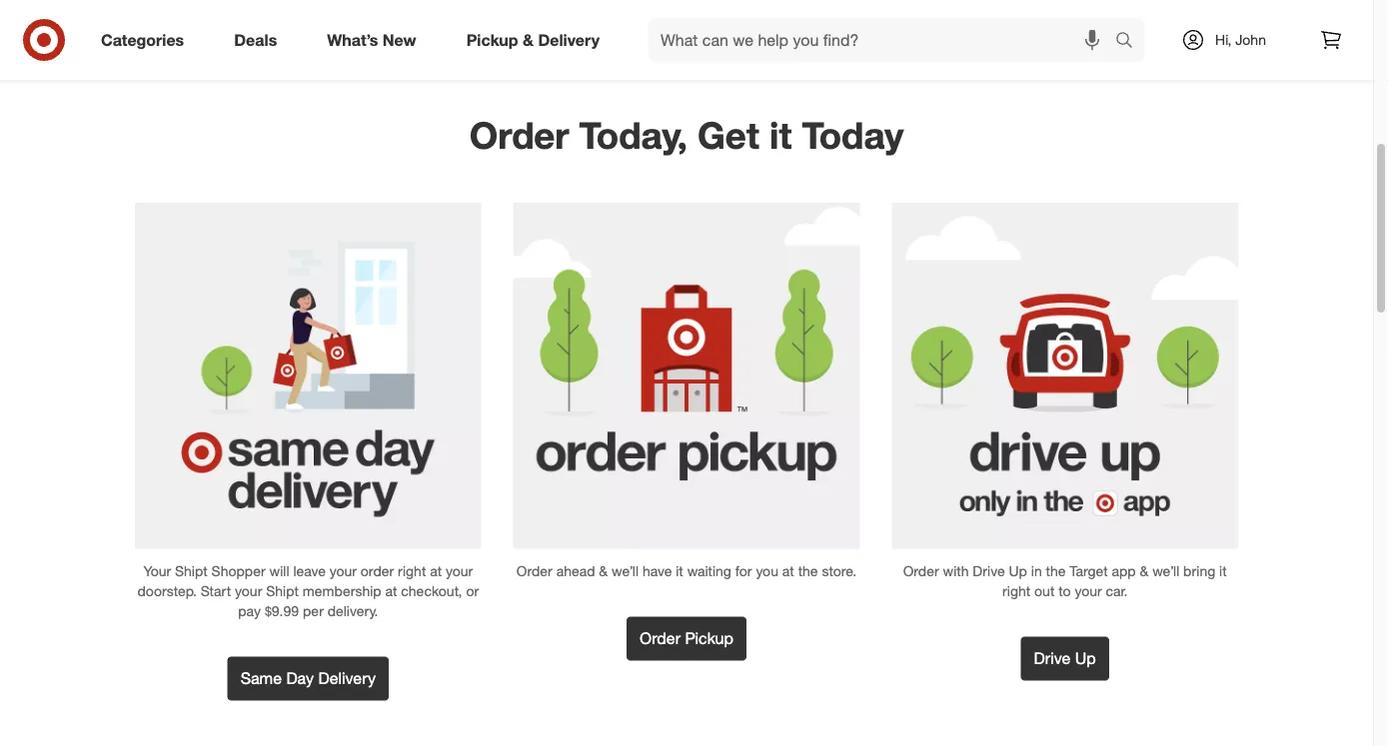 Task type: describe. For each thing, give the bounding box(es) containing it.
hi,
[[1216, 31, 1232, 48]]

search
[[1107, 32, 1155, 52]]

to
[[1059, 583, 1071, 600]]

0 horizontal spatial shipt
[[175, 563, 208, 580]]

your inside order with drive up in the target app & we'll bring it right out to your car.
[[1075, 583, 1103, 600]]

0 horizontal spatial at
[[385, 583, 397, 600]]

john
[[1236, 31, 1267, 48]]

your up pay on the left
[[235, 583, 262, 600]]

ahead
[[557, 563, 595, 580]]

1 horizontal spatial it
[[770, 113, 792, 157]]

your shipt shopper will leave your order right at your doorstep. start your shipt membership at checkout, or pay $9.99 per delivery.
[[138, 563, 479, 620]]

delivery.
[[328, 603, 378, 620]]

out
[[1035, 583, 1055, 600]]

$9.99
[[265, 603, 299, 620]]

1 horizontal spatial pickup
[[685, 630, 734, 649]]

checkout,
[[401, 583, 462, 600]]

we'll inside order with drive up in the target app & we'll bring it right out to your car.
[[1153, 563, 1180, 580]]

will
[[270, 563, 289, 580]]

1 the from the left
[[799, 563, 818, 580]]

your
[[143, 563, 171, 580]]

order with drive up in the target app & we'll bring it right out to your car. link
[[876, 187, 1255, 614]]

pay
[[238, 603, 261, 620]]

same day delivery
[[241, 670, 376, 689]]

target
[[1070, 563, 1108, 580]]

1 horizontal spatial shipt
[[266, 583, 299, 600]]

drive up
[[1034, 650, 1097, 669]]

target order pickup image
[[514, 203, 860, 550]]

order for order pickup
[[640, 630, 681, 649]]

same
[[241, 670, 282, 689]]

for
[[736, 563, 752, 580]]

right inside order with drive up in the target app & we'll bring it right out to your car.
[[1003, 583, 1031, 600]]

leave
[[293, 563, 326, 580]]

target drive up image
[[892, 203, 1239, 550]]

what's
[[327, 30, 378, 50]]

order ahead & we'll have it waiting for you at the store. link
[[498, 187, 876, 594]]

bring
[[1184, 563, 1216, 580]]

0 vertical spatial pickup
[[467, 30, 518, 50]]

0 horizontal spatial it
[[676, 563, 684, 580]]

car.
[[1106, 583, 1128, 600]]

day
[[286, 670, 314, 689]]

it inside order with drive up in the target app & we'll bring it right out to your car.
[[1220, 563, 1227, 580]]

order ahead & we'll have it waiting for you at the store.
[[517, 563, 857, 580]]

your up membership
[[330, 563, 357, 580]]

order for order ahead & we'll have it waiting for you at the store.
[[517, 563, 553, 580]]

what's new
[[327, 30, 417, 50]]

What can we help you find? suggestions appear below search field
[[649, 18, 1121, 62]]

start
[[201, 583, 231, 600]]

order with drive up in the target app & we'll bring it right out to your car.
[[904, 563, 1227, 600]]



Task type: vqa. For each thing, say whether or not it's contained in the screenshot.
"&" within the Order with Drive Up in the Target app & we'll bring it right out to your car.
yes



Task type: locate. For each thing, give the bounding box(es) containing it.
your down target
[[1075, 583, 1103, 600]]

it right bring
[[1220, 563, 1227, 580]]

drive
[[973, 563, 1005, 580], [1034, 650, 1071, 669]]

what's new link
[[310, 18, 442, 62]]

same day delivery link
[[228, 658, 389, 702]]

1 horizontal spatial right
[[1003, 583, 1031, 600]]

order
[[470, 113, 569, 157], [517, 563, 553, 580], [904, 563, 940, 580], [640, 630, 681, 649]]

the
[[799, 563, 818, 580], [1046, 563, 1066, 580]]

0 vertical spatial right
[[398, 563, 426, 580]]

& inside order ahead & we'll have it waiting for you at the store. link
[[599, 563, 608, 580]]

pickup
[[467, 30, 518, 50], [685, 630, 734, 649]]

deals
[[234, 30, 277, 50]]

0 horizontal spatial up
[[1009, 563, 1028, 580]]

shipt up doorstep.
[[175, 563, 208, 580]]

right
[[398, 563, 426, 580], [1003, 583, 1031, 600]]

pickup right 'new'
[[467, 30, 518, 50]]

doorstep.
[[138, 583, 197, 600]]

delivery for pickup & delivery
[[538, 30, 600, 50]]

order inside order with drive up in the target app & we'll bring it right out to your car.
[[904, 563, 940, 580]]

per
[[303, 603, 324, 620]]

up inside order with drive up in the target app & we'll bring it right out to your car.
[[1009, 563, 1028, 580]]

1 horizontal spatial drive
[[1034, 650, 1071, 669]]

order pickup link
[[627, 618, 747, 662]]

your up or
[[446, 563, 473, 580]]

drive right with
[[973, 563, 1005, 580]]

with
[[943, 563, 969, 580]]

drive up link
[[1021, 638, 1110, 682]]

0 horizontal spatial pickup
[[467, 30, 518, 50]]

the right in
[[1046, 563, 1066, 580]]

deals link
[[217, 18, 302, 62]]

0 vertical spatial drive
[[973, 563, 1005, 580]]

in
[[1032, 563, 1043, 580]]

pickup down waiting
[[685, 630, 734, 649]]

at
[[430, 563, 442, 580], [783, 563, 795, 580], [385, 583, 397, 600]]

pickup & delivery link
[[450, 18, 625, 62]]

delivery
[[538, 30, 600, 50], [318, 670, 376, 689]]

up inside drive up link
[[1076, 650, 1097, 669]]

right up checkout,
[[398, 563, 426, 580]]

0 horizontal spatial the
[[799, 563, 818, 580]]

today
[[802, 113, 904, 157]]

waiting
[[688, 563, 732, 580]]

shipt up $9.99
[[266, 583, 299, 600]]

1 horizontal spatial &
[[599, 563, 608, 580]]

1 vertical spatial right
[[1003, 583, 1031, 600]]

0 horizontal spatial &
[[523, 30, 534, 50]]

the left store.
[[799, 563, 818, 580]]

right left out on the bottom
[[1003, 583, 1031, 600]]

today,
[[580, 113, 688, 157]]

or
[[466, 583, 479, 600]]

order down have
[[640, 630, 681, 649]]

order for order today, get it today
[[470, 113, 569, 157]]

your shipt shopper will leave your order right at your doorstep. start your shipt membership at checkout, or pay $9.99 per delivery. link
[[119, 187, 498, 634]]

order down pickup & delivery
[[470, 113, 569, 157]]

categories link
[[84, 18, 209, 62]]

it right get
[[770, 113, 792, 157]]

it
[[770, 113, 792, 157], [676, 563, 684, 580], [1220, 563, 1227, 580]]

we'll left bring
[[1153, 563, 1180, 580]]

it right have
[[676, 563, 684, 580]]

1 vertical spatial up
[[1076, 650, 1097, 669]]

delivery for same day delivery
[[318, 670, 376, 689]]

0 horizontal spatial delivery
[[318, 670, 376, 689]]

at right 'you' at bottom
[[783, 563, 795, 580]]

have
[[643, 563, 672, 580]]

at up checkout,
[[430, 563, 442, 580]]

0 horizontal spatial we'll
[[612, 563, 639, 580]]

0 vertical spatial delivery
[[538, 30, 600, 50]]

order today, get it today
[[470, 113, 904, 157]]

right inside your shipt shopper will leave your order right at your doorstep. start your shipt membership at checkout, or pay $9.99 per delivery.
[[398, 563, 426, 580]]

get
[[698, 113, 760, 157]]

1 vertical spatial drive
[[1034, 650, 1071, 669]]

the inside order with drive up in the target app & we'll bring it right out to your car.
[[1046, 563, 1066, 580]]

shopper
[[212, 563, 266, 580]]

1 horizontal spatial at
[[430, 563, 442, 580]]

0 vertical spatial up
[[1009, 563, 1028, 580]]

2 horizontal spatial it
[[1220, 563, 1227, 580]]

up
[[1009, 563, 1028, 580], [1076, 650, 1097, 669]]

1 vertical spatial pickup
[[685, 630, 734, 649]]

membership
[[303, 583, 382, 600]]

pickup & delivery
[[467, 30, 600, 50]]

2 we'll from the left
[[1153, 563, 1180, 580]]

2 horizontal spatial &
[[1140, 563, 1149, 580]]

0 horizontal spatial drive
[[973, 563, 1005, 580]]

1 vertical spatial delivery
[[318, 670, 376, 689]]

drive down out on the bottom
[[1034, 650, 1071, 669]]

we'll left have
[[612, 563, 639, 580]]

shipt
[[175, 563, 208, 580], [266, 583, 299, 600]]

same day delivery image
[[135, 203, 482, 550]]

&
[[523, 30, 534, 50], [599, 563, 608, 580], [1140, 563, 1149, 580]]

at down order in the left bottom of the page
[[385, 583, 397, 600]]

drive inside order with drive up in the target app & we'll bring it right out to your car.
[[973, 563, 1005, 580]]

hi, john
[[1216, 31, 1267, 48]]

search button
[[1107, 18, 1155, 66]]

1 horizontal spatial the
[[1046, 563, 1066, 580]]

order for order with drive up in the target app & we'll bring it right out to your car.
[[904, 563, 940, 580]]

1 we'll from the left
[[612, 563, 639, 580]]

2 the from the left
[[1046, 563, 1066, 580]]

app
[[1112, 563, 1136, 580]]

0 horizontal spatial right
[[398, 563, 426, 580]]

1 vertical spatial shipt
[[266, 583, 299, 600]]

0 vertical spatial shipt
[[175, 563, 208, 580]]

we'll
[[612, 563, 639, 580], [1153, 563, 1180, 580]]

& inside order with drive up in the target app & we'll bring it right out to your car.
[[1140, 563, 1149, 580]]

1 horizontal spatial we'll
[[1153, 563, 1180, 580]]

2 horizontal spatial at
[[783, 563, 795, 580]]

you
[[756, 563, 779, 580]]

1 horizontal spatial up
[[1076, 650, 1097, 669]]

order left ahead
[[517, 563, 553, 580]]

order
[[361, 563, 394, 580]]

store.
[[822, 563, 857, 580]]

new
[[383, 30, 417, 50]]

& inside pickup & delivery link
[[523, 30, 534, 50]]

1 horizontal spatial delivery
[[538, 30, 600, 50]]

your
[[330, 563, 357, 580], [446, 563, 473, 580], [235, 583, 262, 600], [1075, 583, 1103, 600]]

order left with
[[904, 563, 940, 580]]

order pickup
[[640, 630, 734, 649]]

categories
[[101, 30, 184, 50]]



